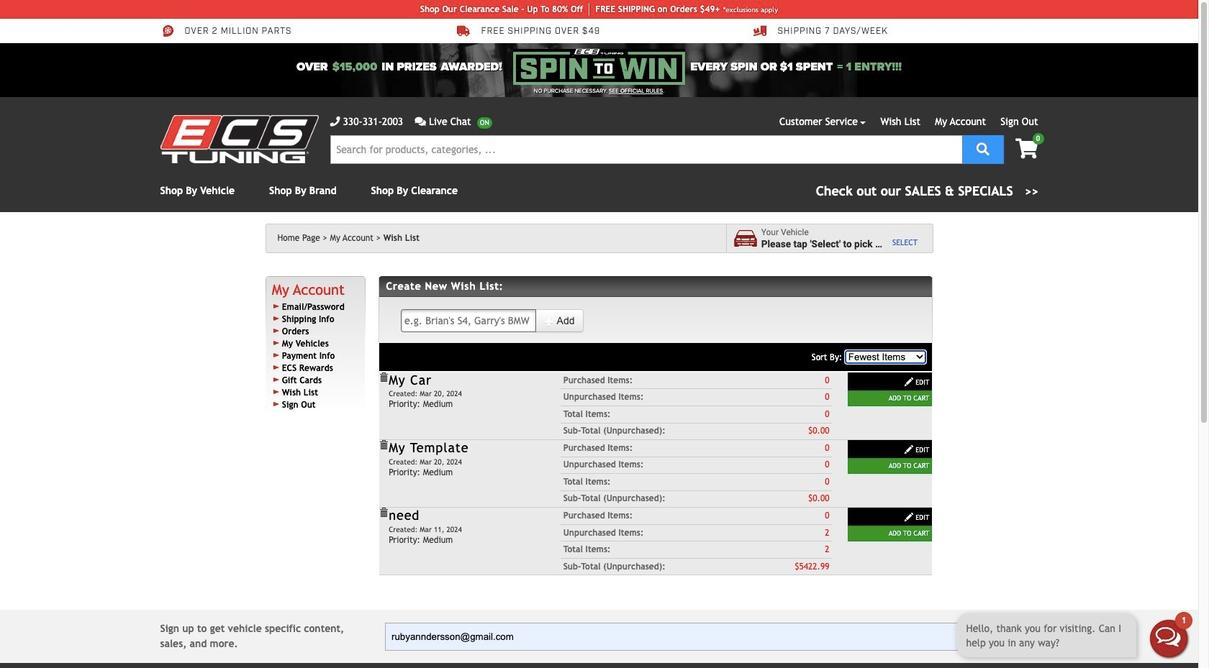 Task type: vqa. For each thing, say whether or not it's contained in the screenshot.
ECS Tuning image
yes



Task type: describe. For each thing, give the bounding box(es) containing it.
ecs tuning image
[[160, 115, 319, 163]]

white image
[[904, 377, 915, 387]]

phone image
[[330, 117, 340, 127]]

search image
[[977, 142, 990, 155]]

shopping cart image
[[1016, 139, 1039, 159]]

Email email field
[[385, 623, 978, 651]]

e.g. Brian's S4, Garry's BMW E92...etc text field
[[401, 310, 537, 333]]



Task type: locate. For each thing, give the bounding box(es) containing it.
delete image for white image
[[379, 373, 389, 383]]

0 vertical spatial delete image
[[379, 373, 389, 383]]

2 vertical spatial white image
[[904, 513, 915, 523]]

2 delete image from the top
[[379, 441, 389, 451]]

ecs tuning 'spin to win' contest logo image
[[514, 49, 685, 85]]

1 delete image from the top
[[379, 373, 389, 383]]

comments image
[[415, 117, 426, 127]]

0 vertical spatial white image
[[545, 317, 555, 327]]

delete image for the middle white icon
[[379, 441, 389, 451]]

1 vertical spatial white image
[[904, 445, 915, 455]]

Search text field
[[330, 135, 962, 164]]

1 vertical spatial delete image
[[379, 441, 389, 451]]

delete image
[[379, 373, 389, 383], [379, 441, 389, 451]]

white image
[[545, 317, 555, 327], [904, 445, 915, 455], [904, 513, 915, 523]]

delete image
[[379, 508, 389, 519]]



